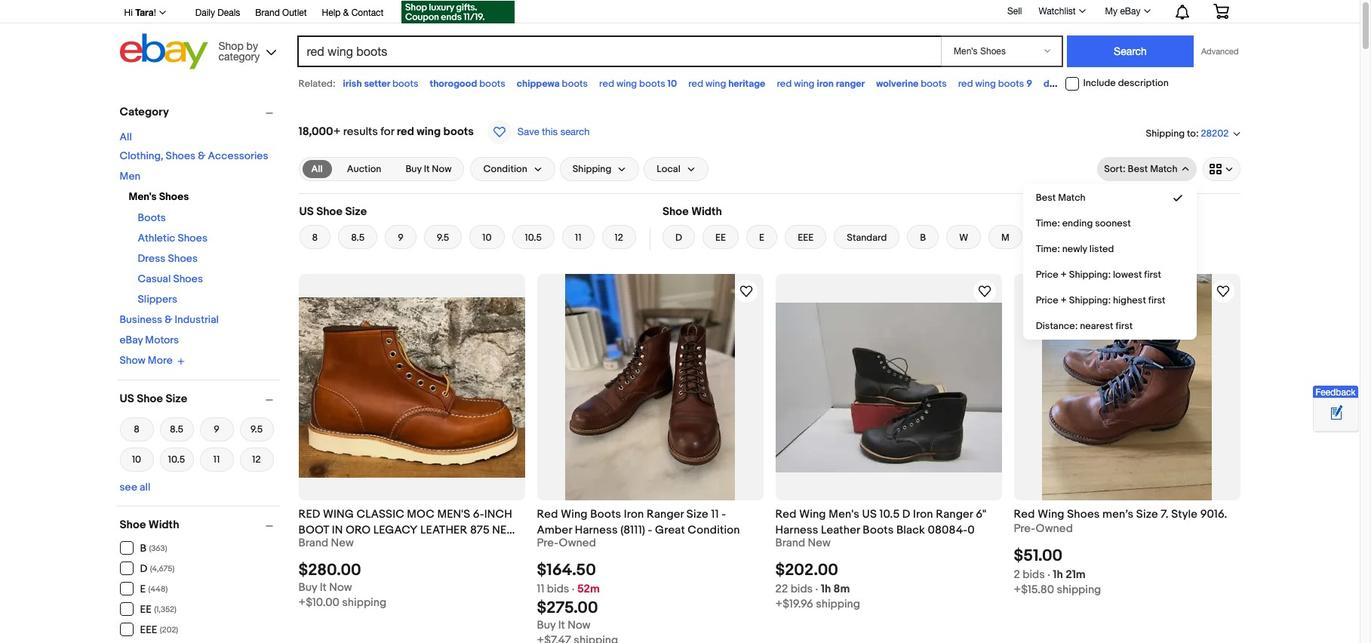 Task type: vqa. For each thing, say whether or not it's contained in the screenshot.
Best to the top
yes



Task type: describe. For each thing, give the bounding box(es) containing it.
· for 21m
[[1048, 568, 1051, 582]]

ranger inside red wing boots iron ranger size 11  - amber harness (8111) - great condition pre-owned
[[647, 507, 684, 522]]

feedback
[[1316, 387, 1356, 398]]

owned inside "red wing shoes men's size 7. style 9016. pre-owned"
[[1036, 522, 1073, 536]]

by
[[246, 40, 258, 52]]

1 vertical spatial match
[[1058, 192, 1086, 204]]

boots right thorogood
[[479, 78, 506, 90]]

e for e
[[759, 232, 765, 244]]

us shoe size button
[[120, 391, 280, 406]]

slippers link
[[138, 293, 177, 306]]

shoes down athletic shoes link
[[168, 252, 198, 265]]

boots right danner
[[1077, 78, 1103, 90]]

irish setter boots
[[343, 78, 418, 90]]

1 horizontal spatial 10.5
[[525, 232, 542, 244]]

1 vertical spatial 8 link
[[120, 415, 154, 443]]

shoe down the show more button
[[137, 391, 163, 406]]

distance: nearest first link
[[1024, 313, 1196, 339]]

52m
[[577, 582, 600, 596]]

shipping button
[[560, 157, 640, 181]]

daily
[[195, 8, 215, 18]]

shoe up d link
[[663, 205, 689, 219]]

ebay inside business & industrial ebay motors
[[120, 334, 143, 346]]

red for $164.50
[[537, 507, 558, 522]]

$51.00 2 bids · 1h 21m +$15.80 shipping
[[1014, 547, 1101, 597]]

my
[[1105, 6, 1118, 17]]

men's inside red wing men's us 10.5 d iron ranger 6" harness leather boots black 08084-0 brand new
[[829, 507, 860, 522]]

box
[[312, 539, 336, 553]]

us inside red wing men's us 10.5 d iron ranger 6" harness leather boots black 08084-0 brand new
[[862, 507, 877, 522]]

shoe width button
[[120, 517, 280, 532]]

save
[[518, 126, 539, 137]]

10 for the top "10" link
[[483, 232, 492, 244]]

0 horizontal spatial 8
[[134, 423, 139, 435]]

search
[[560, 126, 590, 137]]

wing for red wing boots 10
[[617, 78, 637, 90]]

deals
[[218, 8, 240, 18]]

dress shoes link
[[138, 252, 198, 265]]

eee for eee (202)
[[140, 623, 157, 636]]

amber
[[537, 523, 572, 537]]

clothing,
[[120, 149, 163, 162]]

1 vertical spatial 9.5 link
[[240, 415, 274, 443]]

All selected text field
[[311, 162, 323, 176]]

d for d (4,675)
[[140, 562, 147, 575]]

1 vertical spatial in
[[299, 539, 310, 553]]

ranger
[[836, 78, 865, 90]]

time: for time: ending soonest
[[1036, 217, 1060, 229]]

sort:
[[1104, 163, 1126, 175]]

shoes inside clothing, shoes & accessories men
[[166, 149, 196, 162]]

boots link
[[138, 211, 166, 224]]

08084-
[[928, 523, 968, 537]]

main content containing $51.00
[[292, 98, 1246, 643]]

0 horizontal spatial -
[[648, 523, 652, 537]]

1 horizontal spatial 9.5
[[437, 232, 449, 244]]

price + shipping: highest first
[[1036, 294, 1166, 306]]

wing for red wing heritage
[[706, 78, 726, 90]]

shop
[[219, 40, 244, 52]]

0 vertical spatial now
[[432, 163, 452, 175]]

(1,352)
[[154, 605, 177, 614]]

8.5 for the rightmost 8.5 link
[[351, 232, 365, 244]]

boots athletic shoes dress shoes casual shoes slippers
[[138, 211, 208, 306]]

1 horizontal spatial shoe width
[[663, 205, 722, 219]]

0 horizontal spatial 9
[[214, 423, 219, 435]]

iron inside red wing men's us 10.5 d iron ranger 6" harness leather boots black 08084-0 brand new
[[913, 507, 933, 522]]

match inside dropdown button
[[1150, 163, 1178, 175]]

$51.00
[[1014, 547, 1063, 566]]

it inside the $280.00 buy it now +$10.00 shipping
[[320, 581, 327, 595]]

m
[[1002, 232, 1010, 244]]

1 vertical spatial all link
[[302, 160, 332, 178]]

red wing boots iron ranger size 11  - amber harness (8111) - great condition image
[[565, 274, 735, 500]]

athletic shoes link
[[138, 232, 208, 245]]

22
[[776, 582, 788, 596]]

d for d
[[675, 232, 682, 244]]

for
[[381, 125, 394, 139]]

buy it now
[[406, 163, 452, 175]]

shipping to : 28202
[[1146, 127, 1229, 140]]

shoe up b (363)
[[120, 517, 146, 532]]

0 vertical spatial 9.5 link
[[424, 225, 462, 249]]

shipping inside the $280.00 buy it now +$10.00 shipping
[[342, 596, 387, 610]]

wing for red wing boots 9
[[976, 78, 996, 90]]

wing for $164.50
[[561, 507, 588, 522]]

ranger inside red wing men's us 10.5 d iron ranger 6" harness leather boots black 08084-0 brand new
[[936, 507, 973, 522]]

+$15.80
[[1014, 583, 1054, 597]]

save this search
[[518, 126, 590, 137]]

11 inside red wing boots iron ranger size 11  - amber harness (8111) - great condition pre-owned
[[711, 507, 719, 522]]

price for price + shipping: lowest first
[[1036, 269, 1059, 281]]

help & contact link
[[322, 5, 384, 22]]

1h for $202.00
[[821, 582, 831, 596]]

inch
[[484, 507, 512, 522]]

Search for anything text field
[[299, 37, 938, 66]]

1 horizontal spatial in
[[332, 523, 343, 537]]

18,000
[[299, 125, 333, 139]]

red right for
[[397, 125, 414, 139]]

12 for rightmost 12 'link'
[[615, 232, 623, 244]]

& for industrial
[[165, 313, 172, 326]]

d inside red wing men's us 10.5 d iron ranger 6" harness leather boots black 08084-0 brand new
[[903, 507, 911, 522]]

1 vertical spatial us shoe size
[[120, 391, 187, 406]]

0 horizontal spatial men's
[[129, 190, 157, 203]]

more
[[148, 354, 173, 367]]

b (363)
[[140, 542, 167, 555]]

0 horizontal spatial 8.5 link
[[160, 415, 194, 443]]

advanced link
[[1194, 36, 1239, 66]]

shoes up boots link
[[159, 190, 189, 203]]

casual shoes link
[[138, 272, 203, 285]]

buy inside the $280.00 buy it now +$10.00 shipping
[[299, 581, 317, 595]]

men's
[[1103, 507, 1134, 522]]

1 horizontal spatial 8.5 link
[[338, 225, 378, 249]]

motors
[[145, 334, 179, 346]]

1 vertical spatial shoe width
[[120, 517, 179, 532]]

+$10.00
[[299, 596, 340, 610]]

leather
[[821, 523, 860, 537]]

watch red wing men's us 10.5 d iron ranger 6" harness leather boots black 08084-0 image
[[976, 282, 994, 300]]

0 vertical spatial 8
[[312, 232, 318, 244]]

9016.
[[1201, 507, 1228, 522]]

1 vertical spatial 10.5
[[168, 453, 185, 465]]

red wing boots 9
[[958, 78, 1032, 90]]

red wing classic moc men's 6-inch boot in oro legacy leather 875 new in box image
[[299, 297, 525, 477]]

1 horizontal spatial us
[[299, 205, 314, 219]]

b for b
[[920, 232, 926, 244]]

brand new
[[299, 536, 354, 550]]

shoes inside "red wing shoes men's size 7. style 9016. pre-owned"
[[1067, 507, 1100, 522]]

red for red wing boots 10
[[599, 78, 614, 90]]

0 horizontal spatial 9 link
[[200, 415, 234, 443]]

ee for ee (1,352)
[[140, 603, 152, 616]]

auction
[[347, 163, 381, 175]]

shipping for $51.00
[[1057, 583, 1101, 597]]

1 horizontal spatial -
[[722, 507, 726, 522]]

none submit inside shop by category banner
[[1067, 35, 1194, 67]]

men's shoes
[[129, 190, 189, 203]]

harness for $202.00
[[776, 523, 818, 537]]

1 horizontal spatial 9
[[398, 232, 404, 244]]

brand outlet
[[255, 8, 307, 18]]

1 vertical spatial 11 link
[[200, 446, 234, 473]]

price for price + shipping: highest first
[[1036, 294, 1059, 306]]

0 vertical spatial us shoe size
[[299, 205, 367, 219]]

my ebay
[[1105, 6, 1141, 17]]

2 horizontal spatial 10
[[668, 78, 677, 90]]

2 vertical spatial first
[[1116, 320, 1133, 332]]

business & industrial link
[[120, 313, 219, 326]]

1 horizontal spatial buy
[[406, 163, 422, 175]]

time: newly listed
[[1036, 243, 1114, 255]]

danner
[[1044, 78, 1074, 90]]

all inside main content
[[311, 163, 323, 175]]

shop by category banner
[[116, 0, 1240, 73]]

your shopping cart image
[[1213, 4, 1230, 19]]

red for $202.00
[[776, 507, 797, 522]]

shipping: for highest
[[1069, 294, 1111, 306]]

0 horizontal spatial all
[[120, 131, 132, 143]]

show more button
[[120, 354, 185, 367]]

0 vertical spatial width
[[691, 205, 722, 219]]

new
[[492, 523, 517, 537]]

1 vertical spatial width
[[148, 517, 179, 532]]

pre- inside red wing boots iron ranger size 11  - amber harness (8111) - great condition pre-owned
[[537, 536, 559, 550]]

time: newly listed link
[[1024, 236, 1196, 262]]

see
[[120, 480, 137, 493]]

ebay inside account navigation
[[1120, 6, 1141, 17]]

buy inside $164.50 11 bids · 52m $275.00 buy it now
[[537, 618, 556, 633]]

chippewa
[[517, 78, 560, 90]]

athletic
[[138, 232, 175, 245]]

legacy
[[373, 523, 418, 537]]

1h for $51.00
[[1053, 568, 1063, 582]]

red wing shoes men's size 7. style 9016. pre-owned
[[1014, 507, 1228, 536]]

newly
[[1062, 243, 1087, 255]]

1 vertical spatial 10.5 link
[[160, 446, 194, 473]]

8m
[[834, 582, 850, 596]]

help & contact
[[322, 8, 384, 18]]

0 horizontal spatial all link
[[120, 131, 132, 143]]

boots inside red wing men's us 10.5 d iron ranger 6" harness leather boots black 08084-0 brand new
[[863, 523, 894, 537]]

wing up buy it now link
[[417, 125, 441, 139]]

wing for red wing iron ranger
[[794, 78, 815, 90]]

shoe down all 'text box'
[[316, 205, 343, 219]]

red wing classic moc men's 6-inch boot in oro legacy leather 875 new in box heading
[[299, 507, 517, 553]]

distance:
[[1036, 320, 1078, 332]]

see all
[[120, 480, 151, 493]]

ee for ee
[[715, 232, 726, 244]]

moc
[[407, 507, 435, 522]]

1 horizontal spatial 9 link
[[385, 225, 416, 249]]

$280.00 buy it now +$10.00 shipping
[[299, 561, 387, 610]]

best inside sort: best match dropdown button
[[1128, 163, 1148, 175]]

boots inside boots athletic shoes dress shoes casual shoes slippers
[[138, 211, 166, 224]]

classic
[[357, 507, 404, 522]]

include description
[[1083, 77, 1169, 89]]

1 horizontal spatial it
[[424, 163, 430, 175]]

shipping: for lowest
[[1069, 269, 1111, 281]]

local button
[[644, 157, 709, 181]]

0 vertical spatial 9
[[1027, 78, 1032, 90]]

red
[[299, 507, 320, 522]]

$164.50 11 bids · 52m $275.00 buy it now
[[537, 561, 600, 633]]

0 vertical spatial 11 link
[[562, 225, 594, 249]]

shipping for shipping
[[573, 163, 612, 175]]

red wing heritage
[[688, 78, 766, 90]]

875
[[470, 523, 490, 537]]

shipping for shipping to : 28202
[[1146, 127, 1185, 139]]

boots right the chippewa
[[562, 78, 588, 90]]

red wing boots 10
[[599, 78, 677, 90]]



Task type: locate. For each thing, give the bounding box(es) containing it.
owned up $51.00
[[1036, 522, 1073, 536]]

include
[[1083, 77, 1116, 89]]

boots inside main content
[[443, 125, 474, 139]]

oro
[[346, 523, 371, 537]]

e
[[759, 232, 765, 244], [140, 583, 146, 596]]

account navigation
[[116, 0, 1240, 26]]

ebay
[[1120, 6, 1141, 17], [120, 334, 143, 346]]

best right sort:
[[1128, 163, 1148, 175]]

first right highest
[[1149, 294, 1166, 306]]

1 wing from the left
[[561, 507, 588, 522]]

red wing shoes men's size 7. style 9016. heading
[[1014, 507, 1228, 522]]

eee for eee
[[798, 232, 814, 244]]

0 vertical spatial best
[[1128, 163, 1148, 175]]

ebay motors link
[[120, 334, 179, 346]]

price inside "link"
[[1036, 269, 1059, 281]]

it down $164.50
[[558, 618, 565, 633]]

2 vertical spatial boots
[[863, 523, 894, 537]]

10 for left "10" link
[[132, 453, 141, 465]]

& right help
[[343, 8, 349, 18]]

red up $202.00
[[776, 507, 797, 522]]

0 vertical spatial shipping:
[[1069, 269, 1111, 281]]

daily deals
[[195, 8, 240, 18]]

2 vertical spatial 10.5
[[880, 507, 900, 522]]

0 horizontal spatial 11 link
[[200, 446, 234, 473]]

1 iron from the left
[[624, 507, 644, 522]]

1 horizontal spatial boots
[[590, 507, 621, 522]]

1 horizontal spatial 11 link
[[562, 225, 594, 249]]

(4,675)
[[150, 564, 175, 574]]

time: for time: newly listed
[[1036, 243, 1060, 255]]

brand left outlet on the left of page
[[255, 8, 280, 18]]

ranger up 08084-
[[936, 507, 973, 522]]

8.5 link down auction link
[[338, 225, 378, 249]]

show
[[120, 354, 145, 367]]

pre- up $51.00
[[1014, 522, 1036, 536]]

1 horizontal spatial pre-
[[1014, 522, 1036, 536]]

harness
[[575, 523, 618, 537], [776, 523, 818, 537]]

1 vertical spatial shipping
[[573, 163, 612, 175]]

2 time: from the top
[[1036, 243, 1060, 255]]

10.5 inside red wing men's us 10.5 d iron ranger 6" harness leather boots black 08084-0 brand new
[[880, 507, 900, 522]]

10.5 link
[[512, 225, 555, 249], [160, 446, 194, 473]]

brand up $202.00
[[776, 536, 805, 550]]

11 inside $164.50 11 bids · 52m $275.00 buy it now
[[537, 582, 545, 596]]

& inside clothing, shoes & accessories men
[[198, 149, 206, 162]]

it up +$10.00
[[320, 581, 327, 595]]

men's up boots link
[[129, 190, 157, 203]]

1 horizontal spatial ebay
[[1120, 6, 1141, 17]]

outlet
[[282, 8, 307, 18]]

eee (202)
[[140, 623, 178, 636]]

bids inside $51.00 2 bids · 1h 21m +$15.80 shipping
[[1023, 568, 1045, 582]]

boot
[[299, 523, 329, 537]]

10 up see all
[[132, 453, 141, 465]]

0 vertical spatial condition
[[483, 163, 527, 175]]

0 vertical spatial 9.5
[[437, 232, 449, 244]]

0 vertical spatial 12 link
[[602, 225, 636, 249]]

brand for brand outlet
[[255, 8, 280, 18]]

price down time: newly listed
[[1036, 269, 1059, 281]]

shoes up 'dress shoes' link
[[178, 232, 208, 245]]

now down 18,000 + results for red wing boots
[[432, 163, 452, 175]]

red down search for anything text field
[[599, 78, 614, 90]]

condition right great
[[688, 523, 740, 537]]

0 horizontal spatial 12 link
[[240, 446, 274, 473]]

first inside "link"
[[1144, 269, 1162, 281]]

description
[[1118, 77, 1169, 89]]

9.5 down us shoe size dropdown button
[[250, 423, 263, 435]]

listed
[[1090, 243, 1114, 255]]

iron up black
[[913, 507, 933, 522]]

0 vertical spatial 10 link
[[470, 225, 505, 249]]

1 vertical spatial b
[[140, 542, 146, 555]]

2
[[1014, 568, 1020, 582]]

condition inside red wing boots iron ranger size 11  - amber harness (8111) - great condition pre-owned
[[688, 523, 740, 537]]

8 link inside main content
[[299, 225, 331, 249]]

condition down save
[[483, 163, 527, 175]]

price + shipping: lowest first link
[[1024, 262, 1196, 288]]

2 vertical spatial now
[[568, 618, 591, 633]]

buy
[[406, 163, 422, 175], [299, 581, 317, 595], [537, 618, 556, 633]]

2 horizontal spatial 10.5
[[880, 507, 900, 522]]

red wing men's us 10.5 d iron ranger 6" harness leather boots black 08084-0 heading
[[776, 507, 987, 537]]

boots right the wolverine in the top of the page
[[921, 78, 947, 90]]

time:
[[1036, 217, 1060, 229], [1036, 243, 1060, 255]]

(448)
[[148, 584, 168, 594]]

0 horizontal spatial now
[[329, 581, 352, 595]]

boots
[[138, 211, 166, 224], [590, 507, 621, 522], [863, 523, 894, 537]]

sort: best match
[[1104, 163, 1178, 175]]

7.
[[1161, 507, 1169, 522]]

0 vertical spatial 12
[[615, 232, 623, 244]]

bids for $51.00
[[1023, 568, 1045, 582]]

10 inside main content
[[483, 232, 492, 244]]

now inside $164.50 11 bids · 52m $275.00 buy it now
[[568, 618, 591, 633]]

2 wing from the left
[[799, 507, 826, 522]]

0 horizontal spatial 8 link
[[120, 415, 154, 443]]

!
[[154, 8, 156, 18]]

brand outlet link
[[255, 5, 307, 22]]

0 vertical spatial b
[[920, 232, 926, 244]]

wing down search for anything text field
[[617, 78, 637, 90]]

shipping inside dropdown button
[[573, 163, 612, 175]]

shipping right +$10.00
[[342, 596, 387, 610]]

standard
[[847, 232, 887, 244]]

w link
[[947, 225, 981, 249]]

b left (363)
[[140, 542, 146, 555]]

price up distance:
[[1036, 294, 1059, 306]]

0 vertical spatial 10.5 link
[[512, 225, 555, 249]]

2 horizontal spatial ·
[[1048, 568, 1051, 582]]

e right ee link
[[759, 232, 765, 244]]

2 new from the left
[[808, 536, 831, 550]]

0 vertical spatial ebay
[[1120, 6, 1141, 17]]

pre-
[[1014, 522, 1036, 536], [537, 536, 559, 550]]

2 horizontal spatial us
[[862, 507, 877, 522]]

listing options selector. gallery view selected. image
[[1209, 163, 1234, 175]]

harness for $164.50
[[575, 523, 618, 537]]

0 horizontal spatial owned
[[559, 536, 596, 550]]

industrial
[[175, 313, 219, 326]]

2 price from the top
[[1036, 294, 1059, 306]]

1 horizontal spatial men's
[[829, 507, 860, 522]]

bids for $164.50
[[547, 582, 569, 596]]

1 vertical spatial buy
[[299, 581, 317, 595]]

red wing shoes men's size 7. style 9016. image
[[1042, 274, 1212, 500]]

iron
[[624, 507, 644, 522], [913, 507, 933, 522]]

· inside $202.00 22 bids · 1h 8m +$19.96 shipping
[[816, 582, 818, 596]]

0 horizontal spatial shipping
[[573, 163, 612, 175]]

red inside red wing boots iron ranger size 11  - amber harness (8111) - great condition pre-owned
[[537, 507, 558, 522]]

bids up +$15.80 in the bottom right of the page
[[1023, 568, 1045, 582]]

6"
[[976, 507, 987, 522]]

ranger
[[647, 507, 684, 522], [936, 507, 973, 522]]

1 new from the left
[[331, 536, 354, 550]]

shipping inside $51.00 2 bids · 1h 21m +$15.80 shipping
[[1057, 583, 1101, 597]]

wing inside "red wing shoes men's size 7. style 9016. pre-owned"
[[1038, 507, 1065, 522]]

ranger up great
[[647, 507, 684, 522]]

3 red from the left
[[1014, 507, 1035, 522]]

shipping inside shipping to : 28202
[[1146, 127, 1185, 139]]

1h inside $202.00 22 bids · 1h 8m +$19.96 shipping
[[821, 582, 831, 596]]

1 vertical spatial e
[[140, 583, 146, 596]]

new inside red wing men's us 10.5 d iron ranger 6" harness leather boots black 08084-0 brand new
[[808, 536, 831, 550]]

1 horizontal spatial width
[[691, 205, 722, 219]]

wing inside red wing boots iron ranger size 11  - amber harness (8111) - great condition pre-owned
[[561, 507, 588, 522]]

+ for price + shipping: lowest first
[[1061, 269, 1067, 281]]

1 horizontal spatial b
[[920, 232, 926, 244]]

1 vertical spatial 8
[[134, 423, 139, 435]]

· for 8m
[[816, 582, 818, 596]]

8.5 link
[[338, 225, 378, 249], [160, 415, 194, 443]]

1 vertical spatial d
[[903, 507, 911, 522]]

it down 18,000 + results for red wing boots
[[424, 163, 430, 175]]

now down 52m
[[568, 618, 591, 633]]

wing left danner
[[976, 78, 996, 90]]

pre- up $164.50
[[537, 536, 559, 550]]

new down wing
[[331, 536, 354, 550]]

iron
[[817, 78, 834, 90]]

10.5
[[525, 232, 542, 244], [168, 453, 185, 465], [880, 507, 900, 522]]

1 harness from the left
[[575, 523, 618, 537]]

harness inside red wing boots iron ranger size 11  - amber harness (8111) - great condition pre-owned
[[575, 523, 618, 537]]

chippewa boots
[[517, 78, 588, 90]]

10 link down condition dropdown button
[[470, 225, 505, 249]]

red wing boots iron ranger size 11  - amber harness (8111) - great condition pre-owned
[[537, 507, 740, 550]]

1 horizontal spatial 12 link
[[602, 225, 636, 249]]

red for red wing iron ranger
[[777, 78, 792, 90]]

9.5 link down us shoe size dropdown button
[[240, 415, 274, 443]]

accessories
[[208, 149, 268, 162]]

shoes
[[166, 149, 196, 162], [159, 190, 189, 203], [178, 232, 208, 245], [168, 252, 198, 265], [173, 272, 203, 285], [1067, 507, 1100, 522]]

· for $275.00
[[572, 582, 575, 596]]

0 vertical spatial match
[[1150, 163, 1178, 175]]

boots left danner
[[998, 78, 1024, 90]]

red inside red wing men's us 10.5 d iron ranger 6" harness leather boots black 08084-0 brand new
[[776, 507, 797, 522]]

width up (363)
[[148, 517, 179, 532]]

$164.50
[[537, 561, 596, 581]]

shoes down 'dress shoes' link
[[173, 272, 203, 285]]

2 shipping: from the top
[[1069, 294, 1111, 306]]

brand for brand new
[[299, 536, 328, 550]]

men's
[[129, 190, 157, 203], [829, 507, 860, 522]]

advanced
[[1202, 47, 1239, 56]]

2 horizontal spatial 9
[[1027, 78, 1032, 90]]

1 vertical spatial 9
[[398, 232, 404, 244]]

ee link
[[703, 225, 739, 249]]

0 horizontal spatial brand
[[255, 8, 280, 18]]

d left ee link
[[675, 232, 682, 244]]

related:
[[299, 78, 336, 90]]

brand down red
[[299, 536, 328, 550]]

first for price + shipping: highest first
[[1149, 294, 1166, 306]]

price + shipping: lowest first
[[1036, 269, 1162, 281]]

red right heritage
[[777, 78, 792, 90]]

wing up leather
[[799, 507, 826, 522]]

d up black
[[903, 507, 911, 522]]

first for price + shipping: lowest first
[[1144, 269, 1162, 281]]

get the coupon image
[[402, 1, 515, 23]]

1 vertical spatial all
[[311, 163, 323, 175]]

save this search button
[[483, 119, 594, 145]]

& inside business & industrial ebay motors
[[165, 313, 172, 326]]

iron up (8111)
[[624, 507, 644, 522]]

0 vertical spatial -
[[722, 507, 726, 522]]

1 vertical spatial now
[[329, 581, 352, 595]]

owned inside red wing boots iron ranger size 11  - amber harness (8111) - great condition pre-owned
[[559, 536, 596, 550]]

1 horizontal spatial owned
[[1036, 522, 1073, 536]]

1 horizontal spatial 8 link
[[299, 225, 331, 249]]

all link up clothing,
[[120, 131, 132, 143]]

0 vertical spatial +
[[333, 125, 341, 139]]

8 up see all
[[134, 423, 139, 435]]

clothing, shoes & accessories link
[[120, 149, 268, 162]]

1 horizontal spatial 8
[[312, 232, 318, 244]]

8.5 link down us shoe size dropdown button
[[160, 415, 194, 443]]

owned up $164.50
[[559, 536, 596, 550]]

time: down best match
[[1036, 217, 1060, 229]]

1 shipping: from the top
[[1069, 269, 1111, 281]]

0 horizontal spatial 10
[[132, 453, 141, 465]]

red for red wing boots 9
[[958, 78, 973, 90]]

standard link
[[834, 225, 900, 249]]

10.5 down us shoe size dropdown button
[[168, 453, 185, 465]]

pre- inside "red wing shoes men's size 7. style 9016. pre-owned"
[[1014, 522, 1036, 536]]

b for b (363)
[[140, 542, 146, 555]]

9
[[1027, 78, 1032, 90], [398, 232, 404, 244], [214, 423, 219, 435]]

us shoe size
[[299, 205, 367, 219], [120, 391, 187, 406]]

shop by category button
[[212, 34, 280, 66]]

$280.00
[[299, 561, 361, 581]]

brand inside account navigation
[[255, 8, 280, 18]]

10.5 link down us shoe size dropdown button
[[160, 446, 194, 473]]

hi
[[124, 8, 133, 18]]

shipping down search
[[573, 163, 612, 175]]

first right lowest
[[1144, 269, 1162, 281]]

shoes left men's
[[1067, 507, 1100, 522]]

9 down us shoe size dropdown button
[[214, 423, 219, 435]]

0 horizontal spatial red
[[537, 507, 558, 522]]

watch red wing boots iron ranger size 11  - amber harness (8111) - great condition image
[[737, 282, 755, 300]]

red wing men's us 10.5 d iron ranger 6" harness leather boots black 08084-0 brand new
[[776, 507, 987, 550]]

0 vertical spatial shipping
[[1146, 127, 1185, 139]]

now up +$10.00
[[329, 581, 352, 595]]

10 link up see all
[[120, 446, 154, 473]]

red wing boots iron ranger size 11  - amber harness (8111) - great condition heading
[[537, 507, 740, 537]]

1h left 21m
[[1053, 568, 1063, 582]]

0 vertical spatial buy
[[406, 163, 422, 175]]

time: inside "link"
[[1036, 243, 1060, 255]]

it
[[424, 163, 430, 175], [320, 581, 327, 595], [558, 618, 565, 633]]

harness inside red wing men's us 10.5 d iron ranger 6" harness leather boots black 08084-0 brand new
[[776, 523, 818, 537]]

9 down buy it now link
[[398, 232, 404, 244]]

0 horizontal spatial 9.5
[[250, 423, 263, 435]]

2 horizontal spatial &
[[343, 8, 349, 18]]

distance: nearest first
[[1036, 320, 1133, 332]]

now inside the $280.00 buy it now +$10.00 shipping
[[329, 581, 352, 595]]

boots inside red wing boots iron ranger size 11  - amber harness (8111) - great condition pre-owned
[[590, 507, 621, 522]]

11 link down us shoe size dropdown button
[[200, 446, 234, 473]]

1 ranger from the left
[[647, 507, 684, 522]]

red for $51.00
[[1014, 507, 1035, 522]]

shoes right clothing,
[[166, 149, 196, 162]]

bids inside $164.50 11 bids · 52m $275.00 buy it now
[[547, 582, 569, 596]]

0 horizontal spatial ranger
[[647, 507, 684, 522]]

1 horizontal spatial brand
[[299, 536, 328, 550]]

2 harness from the left
[[776, 523, 818, 537]]

1 vertical spatial it
[[320, 581, 327, 595]]

new
[[331, 536, 354, 550], [808, 536, 831, 550]]

ee left (1,352)
[[140, 603, 152, 616]]

+$19.96
[[776, 597, 813, 611]]

size inside red wing boots iron ranger size 11  - amber harness (8111) - great condition pre-owned
[[687, 507, 709, 522]]

1 vertical spatial us
[[120, 391, 134, 406]]

wing for $51.00
[[1038, 507, 1065, 522]]

brand inside red wing men's us 10.5 d iron ranger 6" harness leather boots black 08084-0 brand new
[[776, 536, 805, 550]]

0 horizontal spatial match
[[1058, 192, 1086, 204]]

0 vertical spatial it
[[424, 163, 430, 175]]

0 vertical spatial 8.5 link
[[338, 225, 378, 249]]

shipping
[[1146, 127, 1185, 139], [573, 163, 612, 175]]

d link
[[663, 225, 695, 249]]

1 price from the top
[[1036, 269, 1059, 281]]

1 horizontal spatial new
[[808, 536, 831, 550]]

ee (1,352)
[[140, 603, 177, 616]]

iron inside red wing boots iron ranger size 11  - amber harness (8111) - great condition pre-owned
[[624, 507, 644, 522]]

1 horizontal spatial 8.5
[[351, 232, 365, 244]]

bids inside $202.00 22 bids · 1h 8m +$19.96 shipping
[[791, 582, 813, 596]]

eee right the e link
[[798, 232, 814, 244]]

wing inside red wing men's us 10.5 d iron ranger 6" harness leather boots black 08084-0 brand new
[[799, 507, 826, 522]]

owned
[[1036, 522, 1073, 536], [559, 536, 596, 550]]

0 horizontal spatial 10 link
[[120, 446, 154, 473]]

wing
[[617, 78, 637, 90], [706, 78, 726, 90], [794, 78, 815, 90], [976, 78, 996, 90], [417, 125, 441, 139]]

best up time: ending soonest
[[1036, 192, 1056, 204]]

ebay right my
[[1120, 6, 1141, 17]]

shipping inside $202.00 22 bids · 1h 8m +$19.96 shipping
[[816, 597, 860, 611]]

&
[[343, 8, 349, 18], [198, 149, 206, 162], [165, 313, 172, 326]]

buy up +$10.00
[[299, 581, 317, 595]]

1 time: from the top
[[1036, 217, 1060, 229]]

watch red wing shoes men's size 7. style 9016. image
[[1214, 282, 1232, 300]]

category
[[219, 50, 260, 62]]

e for e (448)
[[140, 583, 146, 596]]

all down 18,000 at the left
[[311, 163, 323, 175]]

red wing shoes men's size 7. style 9016. link
[[1014, 506, 1240, 522]]

1 vertical spatial condition
[[688, 523, 740, 537]]

1 horizontal spatial now
[[432, 163, 452, 175]]

b link
[[907, 225, 939, 249]]

lowest
[[1113, 269, 1142, 281]]

0 horizontal spatial eee
[[140, 623, 157, 636]]

boots right setter
[[392, 78, 418, 90]]

leather
[[420, 523, 468, 537]]

None submit
[[1067, 35, 1194, 67]]

best inside best match link
[[1036, 192, 1056, 204]]

1h inside $51.00 2 bids · 1h 21m +$15.80 shipping
[[1053, 568, 1063, 582]]

8.5 for the left 8.5 link
[[170, 423, 183, 435]]

match up ending
[[1058, 192, 1086, 204]]

2 horizontal spatial wing
[[1038, 507, 1065, 522]]

10
[[668, 78, 677, 90], [483, 232, 492, 244], [132, 453, 141, 465]]

thorogood
[[430, 78, 477, 90]]

0 horizontal spatial shipping
[[342, 596, 387, 610]]

time: left newly
[[1036, 243, 1060, 255]]

0 vertical spatial 8.5
[[351, 232, 365, 244]]

9.5
[[437, 232, 449, 244], [250, 423, 263, 435]]

boots down search for anything text field
[[639, 78, 665, 90]]

+ inside "link"
[[1061, 269, 1067, 281]]

2 vertical spatial &
[[165, 313, 172, 326]]

ee left the e link
[[715, 232, 726, 244]]

0 horizontal spatial wing
[[561, 507, 588, 522]]

1 vertical spatial 8.5
[[170, 423, 183, 435]]

bids down $164.50
[[547, 582, 569, 596]]

red inside "red wing shoes men's size 7. style 9016. pre-owned"
[[1014, 507, 1035, 522]]

1 vertical spatial shipping:
[[1069, 294, 1111, 306]]

1 vertical spatial 10
[[483, 232, 492, 244]]

shipping down 8m
[[816, 597, 860, 611]]

size inside "red wing shoes men's size 7. style 9016. pre-owned"
[[1137, 507, 1158, 522]]

0 horizontal spatial 8.5
[[170, 423, 183, 435]]

red for red wing heritage
[[688, 78, 704, 90]]

local
[[657, 163, 681, 175]]

· left 52m
[[572, 582, 575, 596]]

ebay up show
[[120, 334, 143, 346]]

2 ranger from the left
[[936, 507, 973, 522]]

e inside main content
[[759, 232, 765, 244]]

b
[[920, 232, 926, 244], [140, 542, 146, 555]]

shipping
[[1057, 583, 1101, 597], [342, 596, 387, 610], [816, 597, 860, 611]]

0 vertical spatial d
[[675, 232, 682, 244]]

m link
[[989, 225, 1023, 249]]

harness up $202.00
[[776, 523, 818, 537]]

0 vertical spatial e
[[759, 232, 765, 244]]

watchlist
[[1039, 6, 1076, 17]]

0 horizontal spatial new
[[331, 536, 354, 550]]

0 horizontal spatial harness
[[575, 523, 618, 537]]

ee
[[715, 232, 726, 244], [140, 603, 152, 616]]

wing left heritage
[[706, 78, 726, 90]]

& up the motors
[[165, 313, 172, 326]]

1 vertical spatial +
[[1061, 269, 1067, 281]]

2 red from the left
[[776, 507, 797, 522]]

1 vertical spatial 10 link
[[120, 446, 154, 473]]

shop by category
[[219, 40, 260, 62]]

business
[[120, 313, 162, 326]]

12 for the left 12 'link'
[[252, 453, 261, 465]]

1 vertical spatial eee
[[140, 623, 157, 636]]

brand
[[255, 8, 280, 18], [299, 536, 328, 550], [776, 536, 805, 550]]

+ for 18,000 + results for red wing boots
[[333, 125, 341, 139]]

+ left results on the left of the page
[[333, 125, 341, 139]]

shipping down 21m
[[1057, 583, 1101, 597]]

wolverine boots
[[876, 78, 947, 90]]

tara
[[135, 7, 154, 18]]

shipping: inside "link"
[[1069, 269, 1111, 281]]

bids for $202.00
[[791, 582, 813, 596]]

3 wing from the left
[[1038, 507, 1065, 522]]

· inside $51.00 2 bids · 1h 21m +$15.80 shipping
[[1048, 568, 1051, 582]]

width up ee link
[[691, 205, 722, 219]]

9.5 link down buy it now
[[424, 225, 462, 249]]

all up clothing,
[[120, 131, 132, 143]]

10.5 down condition dropdown button
[[525, 232, 542, 244]]

shipping: up price + shipping: highest first
[[1069, 269, 1111, 281]]

0 horizontal spatial in
[[299, 539, 310, 553]]

2 horizontal spatial boots
[[863, 523, 894, 537]]

& left the accessories
[[198, 149, 206, 162]]

8 link up see all
[[120, 415, 154, 443]]

us shoe size down all 'text box'
[[299, 205, 367, 219]]

first down highest
[[1116, 320, 1133, 332]]

shipping for $202.00
[[816, 597, 860, 611]]

buy down $164.50
[[537, 618, 556, 633]]

red wing men's us 10.5 d iron ranger 6" harness leather boots black 08084-0 image
[[776, 302, 1002, 472]]

red wing classic moc men's 6-inch boot in oro legacy leather 875 new in box link
[[299, 506, 525, 553]]

main content
[[292, 98, 1246, 643]]

+ for price + shipping: highest first
[[1061, 294, 1067, 306]]

1 red from the left
[[537, 507, 558, 522]]

· inside $164.50 11 bids · 52m $275.00 buy it now
[[572, 582, 575, 596]]

eee link
[[785, 225, 827, 249]]

2 iron from the left
[[913, 507, 933, 522]]

condition inside dropdown button
[[483, 163, 527, 175]]

& inside account navigation
[[343, 8, 349, 18]]

0 vertical spatial time:
[[1036, 217, 1060, 229]]

it inside $164.50 11 bids · 52m $275.00 buy it now
[[558, 618, 565, 633]]

all link
[[120, 131, 132, 143], [302, 160, 332, 178]]

wing for $202.00
[[799, 507, 826, 522]]

& for contact
[[343, 8, 349, 18]]

d inside d link
[[675, 232, 682, 244]]



